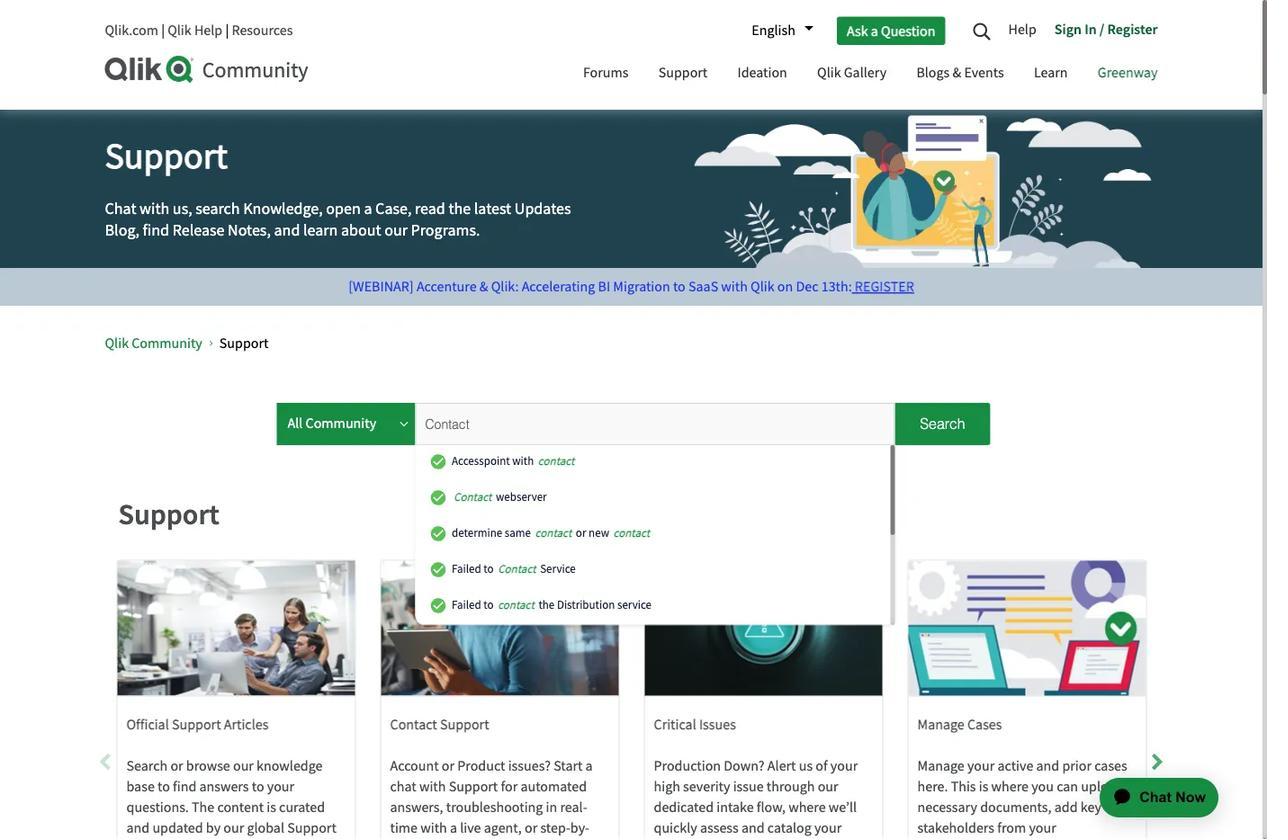 Task type: describe. For each thing, give the bounding box(es) containing it.
account
[[390, 757, 439, 776]]

knowledge
[[257, 757, 323, 776]]

base
[[126, 778, 155, 797]]

catalog
[[768, 820, 812, 838]]

manage for manage your active and prior cases here. this is where you can upload necessary documents, add key stakeholders from y
[[918, 757, 965, 776]]

failed to contact the distribution service
[[451, 598, 651, 613]]

the inside 10 matches found! alert
[[538, 598, 554, 613]]

service
[[540, 562, 575, 577]]

official
[[126, 716, 169, 734]]

gallery
[[844, 63, 887, 82]]

a right start
[[586, 757, 593, 776]]

manage for manage cases
[[918, 716, 965, 734]]

accelerating
[[522, 278, 595, 296]]

open
[[326, 198, 361, 219]]

contact webserver
[[453, 490, 546, 505]]

and inside production down? alert us of your high severity issue through our dedicated intake flow, where we'll quickly assess and catalog y
[[742, 820, 765, 838]]

you
[[1032, 778, 1054, 797]]

support inside list
[[219, 334, 269, 352]]

is inside search or browse our knowledge base to find answers to your questions. the content is curated and updated by our global supp
[[267, 799, 276, 817]]

production down? alert us of your high severity issue through our dedicated intake flow, where we'll quickly assess and catalog y
[[654, 757, 868, 840]]

blogs & events
[[917, 63, 1004, 82]]

community link
[[105, 56, 552, 84]]

to down failed to contact service
[[483, 598, 493, 613]]

in
[[546, 799, 557, 817]]

dedicated
[[654, 799, 714, 817]]

community inside list
[[132, 334, 202, 352]]

notes,
[[228, 220, 271, 241]]

ask a question link
[[837, 16, 945, 45]]

blog,
[[105, 220, 139, 241]]

to down 'determine'
[[483, 562, 493, 577]]

qlik.com
[[105, 21, 158, 40]]

a inside ask a question link
[[871, 21, 878, 40]]

by
[[206, 820, 221, 838]]

flow,
[[757, 799, 786, 817]]

add
[[1055, 799, 1078, 817]]

us,
[[173, 198, 192, 219]]

troubleshooting
[[446, 799, 543, 817]]

issues?
[[508, 757, 551, 776]]

contact for accesspoint with contact
[[538, 454, 574, 469]]

ask
[[847, 21, 868, 40]]

can
[[1057, 778, 1078, 797]]

quickly
[[654, 820, 697, 838]]

questions.
[[126, 799, 189, 817]]

automated
[[521, 778, 587, 797]]

upload
[[1081, 778, 1124, 797]]

list containing qlik community
[[105, 320, 1108, 367]]

13th:
[[821, 278, 852, 296]]

cases
[[1095, 757, 1127, 776]]

agent,
[[484, 820, 522, 838]]

content
[[217, 799, 264, 817]]

support inside 'support' popup button
[[658, 63, 708, 82]]

or inside 10 matches found! alert
[[575, 526, 586, 541]]

the inside chat with us, search knowledge, open a case, read the latest updates blog, find release notes, and learn about our programs.
[[449, 198, 471, 219]]

articles
[[224, 716, 269, 734]]

0 horizontal spatial help
[[194, 21, 223, 40]]

learn button
[[1021, 48, 1081, 101]]

chat with us, search knowledge, open a case, read the latest updates blog, find release notes, and learn about our programs.
[[105, 198, 571, 241]]

qlik community
[[105, 334, 202, 352]]

to left saas
[[673, 278, 686, 296]]

events
[[964, 63, 1004, 82]]

with down answers,
[[421, 820, 447, 838]]

accenture
[[417, 278, 477, 296]]

intake
[[717, 799, 754, 817]]

real-
[[560, 799, 587, 817]]

to up content
[[252, 778, 264, 797]]

or left step-
[[525, 820, 538, 838]]

contact for failed to contact the distribution service
[[497, 598, 534, 613]]

official support articles
[[126, 716, 269, 734]]

find inside search or browse our knowledge base to find answers to your questions. the content is curated and updated by our global supp
[[173, 778, 196, 797]]

and inside manage your active and prior cases here. this is where you can upload necessary documents, add key stakeholders from y
[[1036, 757, 1060, 776]]

start
[[554, 757, 583, 776]]

product
[[457, 757, 505, 776]]

latest
[[474, 198, 511, 219]]

cases
[[967, 716, 1002, 734]]

about
[[341, 220, 381, 241]]

2 | from the left
[[225, 21, 229, 40]]

or inside search or browse our knowledge base to find answers to your questions. the content is curated and updated by our global supp
[[170, 757, 183, 776]]

account or product issues? start a chat with support for automated answers, troubleshooting in real- time with a live agent, or step-
[[390, 757, 593, 840]]

search for search
[[920, 416, 965, 432]]

ideation button
[[724, 48, 801, 101]]

webserver
[[495, 490, 546, 505]]

critical issues
[[654, 716, 736, 734]]

your inside production down? alert us of your high severity issue through our dedicated intake flow, where we'll quickly assess and catalog y
[[831, 757, 858, 776]]

curated
[[279, 799, 325, 817]]

documents,
[[980, 799, 1052, 817]]

contact right new
[[613, 526, 650, 541]]

our inside production down? alert us of your high severity issue through our dedicated intake flow, where we'll quickly assess and catalog y
[[818, 778, 838, 797]]

critical
[[654, 716, 696, 734]]

qlik.com link
[[105, 21, 158, 40]]

qlik gallery link
[[804, 48, 900, 101]]

qlik:
[[491, 278, 519, 296]]

for
[[501, 778, 518, 797]]

contact for determine same contact or new contact
[[535, 526, 571, 541]]

new
[[588, 526, 609, 541]]

updates
[[515, 198, 571, 219]]

greenway link
[[1084, 48, 1171, 101]]

or left product
[[442, 757, 455, 776]]

with inside 10 matches found! alert
[[512, 454, 533, 469]]

qlik.com | qlik help | resources
[[105, 21, 293, 40]]



Task type: vqa. For each thing, say whether or not it's contained in the screenshot.
Product
yes



Task type: locate. For each thing, give the bounding box(es) containing it.
english
[[752, 21, 796, 40]]

contact for contact webserver
[[453, 490, 491, 505]]

2 vertical spatial contact
[[390, 716, 437, 734]]

1 | from the left
[[161, 21, 165, 40]]

and down knowledge,
[[274, 220, 300, 241]]

or left new
[[575, 526, 586, 541]]

0 vertical spatial find
[[143, 220, 169, 241]]

manage up here.
[[918, 757, 965, 776]]

your up this
[[967, 757, 995, 776]]

us
[[799, 757, 813, 776]]

0 horizontal spatial find
[[143, 220, 169, 241]]

2 horizontal spatial contact
[[497, 562, 536, 577]]

determine
[[451, 526, 502, 541]]

1 vertical spatial where
[[789, 799, 826, 817]]

contact down failed to contact service
[[497, 598, 534, 613]]

bi
[[598, 278, 610, 296]]

0 horizontal spatial your
[[267, 778, 294, 797]]

0 vertical spatial search
[[920, 416, 965, 432]]

down?
[[724, 757, 765, 776]]

find
[[143, 220, 169, 241], [173, 778, 196, 797]]

where inside manage your active and prior cases here. this is where you can upload necessary documents, add key stakeholders from y
[[991, 778, 1029, 797]]

our down of
[[818, 778, 838, 797]]

forums button
[[570, 48, 642, 101]]

help
[[1008, 20, 1037, 38], [194, 21, 223, 40]]

and up you
[[1036, 757, 1060, 776]]

list
[[105, 320, 1108, 367]]

a inside chat with us, search knowledge, open a case, read the latest updates blog, find release notes, and learn about our programs.
[[364, 198, 372, 219]]

0 horizontal spatial the
[[449, 198, 471, 219]]

& left qlik:
[[480, 278, 488, 296]]

menu bar containing forums
[[570, 48, 1171, 101]]

failed to contact service
[[451, 562, 575, 577]]

register link
[[852, 278, 914, 296]]

and down intake
[[742, 820, 765, 838]]

forums
[[583, 63, 629, 82]]

a right ask at the right of page
[[871, 21, 878, 40]]

time
[[390, 820, 418, 838]]

search or browse our knowledge base to find answers to your questions. the content is curated and updated by our global supp
[[126, 757, 336, 840]]

on
[[777, 278, 793, 296]]

1 vertical spatial manage
[[918, 757, 965, 776]]

application
[[1067, 757, 1240, 840]]

chat
[[390, 778, 416, 797]]

community
[[202, 56, 308, 84], [132, 334, 202, 352]]

chat
[[105, 198, 136, 219]]

qlik inside menu bar
[[817, 63, 841, 82]]

qlik gallery
[[817, 63, 887, 82]]

is right this
[[979, 778, 989, 797]]

0 vertical spatial contact
[[453, 490, 491, 505]]

our inside chat with us, search knowledge, open a case, read the latest updates blog, find release notes, and learn about our programs.
[[385, 220, 408, 241]]

resources
[[232, 21, 293, 40]]

accesspoint with contact
[[451, 454, 574, 469]]

1 vertical spatial &
[[480, 278, 488, 296]]

with up webserver
[[512, 454, 533, 469]]

service
[[617, 598, 651, 613]]

greenway
[[1098, 63, 1158, 82]]

0 vertical spatial manage
[[918, 716, 965, 734]]

0 horizontal spatial |
[[161, 21, 165, 40]]

1 horizontal spatial search
[[920, 416, 965, 432]]

we'll
[[829, 799, 857, 817]]

search
[[196, 198, 240, 219]]

from
[[997, 820, 1026, 838]]

where down active
[[991, 778, 1029, 797]]

0 vertical spatial is
[[979, 778, 989, 797]]

qlik community link
[[105, 334, 202, 352]]

qlik help link
[[168, 21, 223, 40]]

0 horizontal spatial where
[[789, 799, 826, 817]]

|
[[161, 21, 165, 40], [225, 21, 229, 40]]

failed
[[451, 562, 481, 577], [451, 598, 481, 613]]

your down the knowledge
[[267, 778, 294, 797]]

support button
[[645, 48, 721, 101]]

1 manage from the top
[[918, 716, 965, 734]]

the down service
[[538, 598, 554, 613]]

1 horizontal spatial contact
[[453, 490, 491, 505]]

case,
[[375, 198, 412, 219]]

question
[[881, 21, 935, 40]]

search inside search or browse our knowledge base to find answers to your questions. the content is curated and updated by our global supp
[[126, 757, 168, 776]]

manage cases
[[918, 716, 1002, 734]]

and inside chat with us, search knowledge, open a case, read the latest updates blog, find release notes, and learn about our programs.
[[274, 220, 300, 241]]

2 manage from the top
[[918, 757, 965, 776]]

1 horizontal spatial &
[[953, 63, 961, 82]]

qlik image
[[105, 56, 195, 83]]

is inside manage your active and prior cases here. this is where you can upload necessary documents, add key stakeholders from y
[[979, 778, 989, 797]]

dec
[[796, 278, 819, 296]]

our down 'case,'
[[385, 220, 408, 241]]

release
[[173, 220, 224, 241]]

search for search or browse our knowledge base to find answers to your questions. the content is curated and updated by our global supp
[[126, 757, 168, 776]]

contact
[[453, 490, 491, 505], [497, 562, 536, 577], [390, 716, 437, 734]]

find up "the"
[[173, 778, 196, 797]]

contact up 'determine'
[[453, 490, 491, 505]]

resources link
[[232, 21, 293, 40]]

manage inside manage your active and prior cases here. this is where you can upload necessary documents, add key stakeholders from y
[[918, 757, 965, 776]]

with left us,
[[140, 198, 169, 219]]

knowledge,
[[243, 198, 323, 219]]

read
[[415, 198, 445, 219]]

your inside manage your active and prior cases here. this is where you can upload necessary documents, add key stakeholders from y
[[967, 757, 995, 776]]

1 vertical spatial search
[[126, 757, 168, 776]]

our up answers
[[233, 757, 254, 776]]

0 vertical spatial the
[[449, 198, 471, 219]]

is
[[979, 778, 989, 797], [267, 799, 276, 817]]

with inside chat with us, search knowledge, open a case, read the latest updates blog, find release notes, and learn about our programs.
[[140, 198, 169, 219]]

& right blogs
[[953, 63, 961, 82]]

search inside button
[[920, 416, 965, 432]]

1 horizontal spatial where
[[991, 778, 1029, 797]]

through
[[767, 778, 815, 797]]

with up answers,
[[419, 778, 446, 797]]

accesspoint
[[451, 454, 510, 469]]

failed for failed to contact the distribution service
[[451, 598, 481, 613]]

contact down same
[[497, 562, 536, 577]]

failed down 'determine'
[[451, 562, 481, 577]]

issues
[[699, 716, 736, 734]]

1 vertical spatial is
[[267, 799, 276, 817]]

0 horizontal spatial search
[[126, 757, 168, 776]]

stakeholders
[[918, 820, 995, 838]]

manage left cases at the right bottom of page
[[918, 716, 965, 734]]

0 horizontal spatial &
[[480, 278, 488, 296]]

1 vertical spatial contact
[[497, 562, 536, 577]]

1 vertical spatial the
[[538, 598, 554, 613]]

2 failed from the top
[[451, 598, 481, 613]]

help left resources
[[194, 21, 223, 40]]

prior
[[1062, 757, 1092, 776]]

and down questions.
[[126, 820, 150, 838]]

live
[[460, 820, 481, 838]]

contact up webserver
[[538, 454, 574, 469]]

necessary
[[918, 799, 977, 817]]

of
[[816, 757, 828, 776]]

10 matches found! alert
[[415, 446, 895, 626]]

help left the sign
[[1008, 20, 1037, 38]]

a
[[871, 21, 878, 40], [364, 198, 372, 219], [586, 757, 593, 776], [450, 820, 457, 838]]

search button
[[895, 403, 990, 446]]

1 horizontal spatial find
[[173, 778, 196, 797]]

browse
[[186, 757, 230, 776]]

or left browse
[[170, 757, 183, 776]]

is up the "global"
[[267, 799, 276, 817]]

with right saas
[[721, 278, 748, 296]]

contact for contact support
[[390, 716, 437, 734]]

issue
[[733, 778, 764, 797]]

1 vertical spatial failed
[[451, 598, 481, 613]]

manage your active and prior cases here. this is where you can upload necessary documents, add key stakeholders from y
[[918, 757, 1136, 840]]

0 vertical spatial where
[[991, 778, 1029, 797]]

alert
[[768, 757, 796, 776]]

a up about
[[364, 198, 372, 219]]

here.
[[918, 778, 948, 797]]

1 vertical spatial find
[[173, 778, 196, 797]]

0 horizontal spatial contact
[[390, 716, 437, 734]]

0 vertical spatial failed
[[451, 562, 481, 577]]

assess
[[700, 820, 739, 838]]

answers,
[[390, 799, 443, 817]]

where down through
[[789, 799, 826, 817]]

0 vertical spatial &
[[953, 63, 961, 82]]

1 horizontal spatial help
[[1008, 20, 1037, 38]]

1 horizontal spatial |
[[225, 21, 229, 40]]

0 horizontal spatial is
[[267, 799, 276, 817]]

where inside production down? alert us of your high severity issue through our dedicated intake flow, where we'll quickly assess and catalog y
[[789, 799, 826, 817]]

find right blog,
[[143, 220, 169, 241]]

Search content within Community Board text field
[[419, 403, 891, 446]]

failed down failed to contact service
[[451, 598, 481, 613]]

[webinar]
[[349, 278, 414, 296]]

ideation
[[738, 63, 787, 82]]

answers
[[199, 778, 249, 797]]

to up questions.
[[158, 778, 170, 797]]

a left live
[[450, 820, 457, 838]]

| right qlik.com link
[[161, 21, 165, 40]]

and
[[274, 220, 300, 241], [1036, 757, 1060, 776], [126, 820, 150, 838], [742, 820, 765, 838]]

migration
[[613, 278, 670, 296]]

your inside search or browse our knowledge base to find answers to your questions. the content is curated and updated by our global supp
[[267, 778, 294, 797]]

2 horizontal spatial your
[[967, 757, 995, 776]]

1 failed from the top
[[451, 562, 481, 577]]

and inside search or browse our knowledge base to find answers to your questions. the content is curated and updated by our global supp
[[126, 820, 150, 838]]

your right of
[[831, 757, 858, 776]]

saas
[[688, 278, 718, 296]]

qlik inside list
[[105, 334, 129, 352]]

menu bar
[[570, 48, 1171, 101]]

blogs
[[917, 63, 950, 82]]

same
[[504, 526, 531, 541]]

1 horizontal spatial your
[[831, 757, 858, 776]]

the
[[449, 198, 471, 219], [538, 598, 554, 613]]

| right the qlik help link
[[225, 21, 229, 40]]

1 vertical spatial community
[[132, 334, 202, 352]]

& inside popup button
[[953, 63, 961, 82]]

0 vertical spatial community
[[202, 56, 308, 84]]

support inside account or product issues? start a chat with support for automated answers, troubleshooting in real- time with a live agent, or step-
[[449, 778, 498, 797]]

our right by in the left of the page
[[223, 820, 244, 838]]

distribution
[[557, 598, 615, 613]]

contact up account
[[390, 716, 437, 734]]

or
[[575, 526, 586, 541], [170, 757, 183, 776], [442, 757, 455, 776], [525, 820, 538, 838]]

contact right same
[[535, 526, 571, 541]]

failed for failed to contact service
[[451, 562, 481, 577]]

determine same contact or new contact
[[451, 526, 650, 541]]

production
[[654, 757, 721, 776]]

find inside chat with us, search knowledge, open a case, read the latest updates blog, find release notes, and learn about our programs.
[[143, 220, 169, 241]]

1 horizontal spatial is
[[979, 778, 989, 797]]

the up programs.
[[449, 198, 471, 219]]

1 horizontal spatial the
[[538, 598, 554, 613]]

our
[[385, 220, 408, 241], [233, 757, 254, 776], [818, 778, 838, 797], [223, 820, 244, 838]]

search
[[920, 416, 965, 432], [126, 757, 168, 776]]



